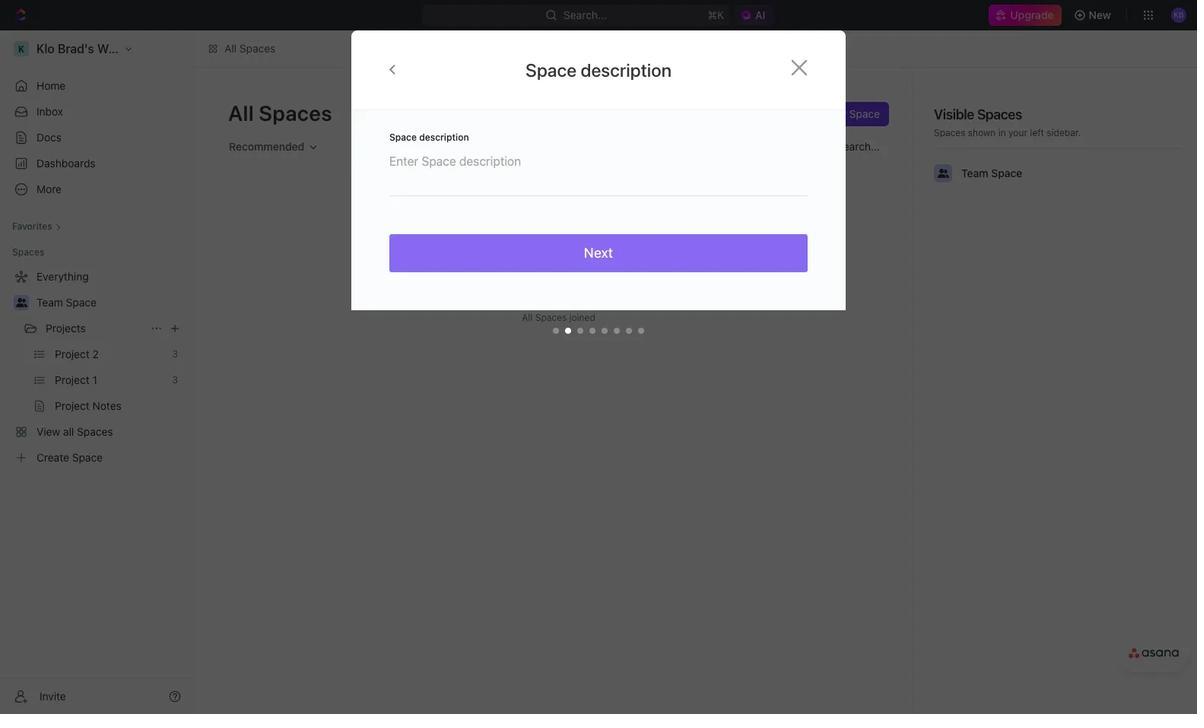 Task type: describe. For each thing, give the bounding box(es) containing it.
new button
[[1067, 3, 1120, 27]]

in
[[998, 127, 1006, 138]]

home
[[37, 79, 66, 92]]

team space inside team space 'link'
[[37, 296, 96, 309]]

0 vertical spatial description
[[581, 59, 672, 81]]

1 vertical spatial description
[[419, 132, 469, 143]]

1 vertical spatial all spaces
[[228, 100, 332, 125]]

0 vertical spatial team
[[961, 167, 988, 179]]

left
[[1030, 127, 1044, 138]]

space inside new space 'button'
[[849, 107, 880, 120]]

upgrade link
[[989, 5, 1061, 26]]

favorites
[[12, 221, 52, 232]]

dashboards
[[37, 157, 96, 170]]

Enter Space description text field
[[389, 142, 808, 195]]

inbox link
[[6, 100, 187, 124]]

joined
[[569, 312, 595, 323]]

0 vertical spatial space description
[[526, 59, 672, 81]]

docs
[[37, 131, 62, 144]]

team inside 'link'
[[37, 296, 63, 309]]

spaces inside sidebar navigation
[[12, 246, 44, 258]]

upgrade
[[1010, 8, 1054, 21]]

visible spaces spaces shown in your left sidebar.
[[934, 106, 1081, 138]]

0 vertical spatial team space
[[961, 167, 1022, 179]]

user group image
[[16, 298, 27, 307]]

space inside team space 'link'
[[66, 296, 96, 309]]

dashboards link
[[6, 151, 187, 176]]

projects
[[46, 322, 86, 335]]

0 vertical spatial all spaces
[[224, 42, 276, 55]]



Task type: locate. For each thing, give the bounding box(es) containing it.
1 vertical spatial team space
[[37, 296, 96, 309]]

tree containing team space
[[6, 265, 187, 470]]

sidebar navigation
[[0, 30, 194, 714]]

inbox
[[37, 105, 63, 118]]

0 horizontal spatial team
[[37, 296, 63, 309]]

docs link
[[6, 125, 187, 150]]

new right 'upgrade'
[[1089, 8, 1111, 21]]

sidebar.
[[1047, 127, 1081, 138]]

1 vertical spatial new
[[824, 107, 846, 120]]

team space link
[[37, 291, 184, 315]]

tree inside sidebar navigation
[[6, 265, 187, 470]]

team space
[[961, 167, 1022, 179], [37, 296, 96, 309]]

1 horizontal spatial description
[[581, 59, 672, 81]]

space
[[526, 59, 577, 81], [849, 107, 880, 120], [389, 132, 417, 143], [991, 167, 1022, 179], [66, 296, 96, 309]]

0 horizontal spatial description
[[419, 132, 469, 143]]

2 vertical spatial all
[[522, 312, 533, 323]]

0 horizontal spatial new
[[824, 107, 846, 120]]

1 vertical spatial space description
[[389, 132, 469, 143]]

shown
[[968, 127, 996, 138]]

projects link
[[46, 316, 144, 341]]

1 vertical spatial team
[[37, 296, 63, 309]]

0 horizontal spatial space description
[[389, 132, 469, 143]]

1 horizontal spatial team space
[[961, 167, 1022, 179]]

new space button
[[802, 102, 889, 126]]

all
[[224, 42, 237, 55], [228, 100, 254, 125], [522, 312, 533, 323]]

all spaces joined
[[522, 312, 595, 323]]

0 vertical spatial all
[[224, 42, 237, 55]]

search...
[[564, 8, 607, 21], [837, 140, 880, 153]]

1 horizontal spatial search...
[[837, 140, 880, 153]]

1 horizontal spatial team
[[961, 167, 988, 179]]

new space
[[824, 107, 880, 120]]

space description dialog
[[351, 30, 846, 348]]

1 vertical spatial search...
[[837, 140, 880, 153]]

team right user group icon
[[37, 296, 63, 309]]

home link
[[6, 74, 187, 98]]

0 horizontal spatial team space
[[37, 296, 96, 309]]

search... inside button
[[837, 140, 880, 153]]

team space up projects
[[37, 296, 96, 309]]

new
[[1089, 8, 1111, 21], [824, 107, 846, 120]]

new up the "search..." button
[[824, 107, 846, 120]]

team right user group image
[[961, 167, 988, 179]]

visible
[[934, 106, 974, 122]]

spaces
[[239, 42, 276, 55], [259, 100, 332, 125], [977, 106, 1022, 122], [934, 127, 965, 138], [12, 246, 44, 258], [535, 312, 567, 323]]

user group image
[[937, 169, 949, 178]]

description
[[581, 59, 672, 81], [419, 132, 469, 143]]

⌘k
[[708, 8, 724, 21]]

new inside 'button'
[[824, 107, 846, 120]]

next
[[584, 245, 613, 261]]

1 horizontal spatial space description
[[526, 59, 672, 81]]

1 horizontal spatial new
[[1089, 8, 1111, 21]]

next button
[[389, 234, 808, 272]]

0 horizontal spatial search...
[[564, 8, 607, 21]]

1 vertical spatial all
[[228, 100, 254, 125]]

search... button
[[815, 135, 889, 159]]

0 vertical spatial new
[[1089, 8, 1111, 21]]

new inside button
[[1089, 8, 1111, 21]]

tree
[[6, 265, 187, 470]]

team space down shown at the right top
[[961, 167, 1022, 179]]

new for new space
[[824, 107, 846, 120]]

your
[[1008, 127, 1027, 138]]

invite
[[40, 689, 66, 702]]

space description
[[526, 59, 672, 81], [389, 132, 469, 143]]

team
[[961, 167, 988, 179], [37, 296, 63, 309]]

0 vertical spatial search...
[[564, 8, 607, 21]]

all spaces
[[224, 42, 276, 55], [228, 100, 332, 125]]

new for new
[[1089, 8, 1111, 21]]

favorites button
[[6, 218, 68, 236]]



Task type: vqa. For each thing, say whether or not it's contained in the screenshot.
Team Space within the sidebar navigation
yes



